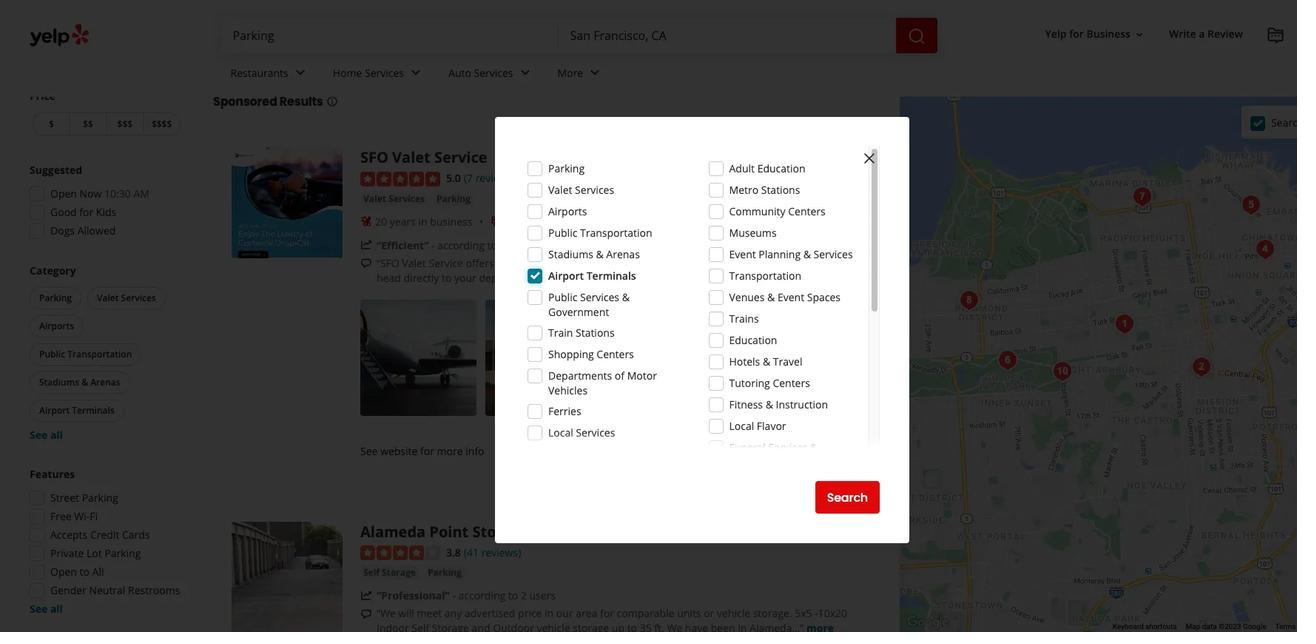 Task type: describe. For each thing, give the bounding box(es) containing it.
& down "will…""
[[767, 290, 775, 304]]

self inside button
[[363, 566, 380, 579]]

10
[[250, 53, 267, 77]]

best
[[271, 53, 309, 77]]

family-
[[505, 214, 540, 228]]

see all button for features
[[30, 602, 63, 616]]

in left the "our"
[[545, 606, 554, 620]]

1 horizontal spatial valet services
[[363, 192, 425, 205]]

map
[[1186, 622, 1201, 631]]

restrooms
[[128, 583, 180, 597]]

all for category
[[50, 428, 63, 442]]

in right years at the top of page
[[418, 214, 427, 228]]

"efficient"
[[377, 238, 429, 252]]

& down tutoring centers
[[766, 397, 773, 411]]

cemeteries
[[729, 455, 784, 469]]

24 chevron down v2 image for restaurants
[[291, 64, 309, 82]]

funeral
[[729, 440, 766, 454]]

more
[[558, 66, 583, 80]]

info
[[466, 444, 484, 458]]

spaces
[[807, 290, 841, 304]]

to inside the "we will meet any advertised price in our area for comparable units or vehicle storage. 5x5 -10x20 indoor self storage and outdoor vehicle storage up to 35 ft. we have been in alameda…"
[[627, 621, 637, 632]]

portfolio
[[783, 350, 825, 364]]

map region
[[778, 83, 1297, 632]]

north beach parking garage image
[[1237, 190, 1266, 219]]

group containing category
[[27, 263, 184, 443]]

see website for more info
[[360, 444, 484, 458]]

point
[[430, 522, 469, 541]]

price
[[30, 89, 55, 103]]

all for features
[[50, 602, 63, 616]]

16 chevron down v2 image
[[1134, 29, 1146, 40]]

"we will meet any advertised price in our area for comparable units or vehicle storage. 5x5 -10x20 indoor self storage and outdoor vehicle storage up to 35 ft. we have been in alameda…"
[[377, 606, 847, 632]]

departments
[[548, 369, 612, 383]]

event planning & services
[[729, 247, 853, 261]]

write a review link
[[1163, 21, 1249, 48]]

top 10 best parking near san francisco, california
[[213, 53, 652, 77]]

16 years in business v2 image
[[360, 216, 372, 228]]

centers for tutoring centers
[[773, 376, 810, 390]]

parking down the 5.0
[[437, 192, 471, 205]]

1 vertical spatial education
[[729, 333, 777, 347]]

advertised
[[465, 606, 515, 620]]

valet services inside search dialog
[[548, 183, 614, 197]]

parking down category
[[39, 292, 72, 304]]

stadiums & arenas inside stadiums & arenas button
[[39, 376, 120, 389]]

sponsored
[[213, 93, 277, 110]]

airport terminals inside button
[[39, 404, 115, 417]]

10:30
[[104, 187, 131, 201]]

ferries
[[548, 404, 581, 418]]

16 speech v2 image
[[360, 258, 372, 270]]

view
[[760, 442, 788, 459]]

parking
[[567, 256, 603, 270]]

public transportation button
[[30, 343, 142, 366]]

2 horizontal spatial transportation
[[729, 269, 802, 283]]

accepts credit cards
[[50, 528, 150, 542]]

data
[[1203, 622, 1217, 631]]

years
[[390, 214, 416, 228]]

free
[[50, 509, 72, 523]]

$ button
[[33, 112, 69, 135]]

vehicles
[[548, 383, 588, 397]]

2 horizontal spatial sfo
[[618, 256, 637, 270]]

planning
[[759, 247, 801, 261]]

reviews) for alameda point storage
[[482, 545, 521, 559]]

arenas inside button
[[90, 376, 120, 389]]

see all button for category
[[30, 428, 63, 442]]

train stations
[[548, 326, 615, 340]]

review
[[1208, 27, 1243, 41]]

home services
[[333, 66, 404, 80]]

valet up "5 star rating" image
[[392, 147, 431, 167]]

shortcuts
[[1146, 622, 1177, 631]]

departments of motor vehicles
[[548, 369, 657, 397]]

lot
[[87, 546, 102, 560]]

family-owned & operated
[[505, 214, 630, 228]]

0 vertical spatial education
[[758, 161, 806, 175]]

airports button
[[30, 315, 84, 337]]

1 horizontal spatial 16 info v2 image
[[858, 61, 870, 73]]

for inside "group"
[[79, 205, 93, 219]]

2 horizontal spatial storage
[[472, 522, 529, 541]]

self storage button
[[360, 566, 419, 580]]

auto services link
[[437, 53, 546, 96]]

credit
[[90, 528, 119, 542]]

& right planning
[[804, 247, 811, 261]]

search button
[[815, 481, 880, 514]]

1 horizontal spatial sfo
[[590, 271, 610, 285]]

auto services
[[449, 66, 513, 80]]

5.0
[[446, 171, 461, 185]]

"we
[[377, 606, 396, 620]]

sfo valet service
[[360, 147, 487, 167]]

2 vertical spatial service
[[639, 271, 673, 285]]

comparable
[[617, 606, 675, 620]]

california
[[564, 53, 652, 77]]

$$$ button
[[106, 112, 143, 135]]

alameda point storage link
[[360, 522, 529, 541]]

airport inside search dialog
[[548, 269, 584, 283]]

- for "efficient"
[[432, 238, 435, 252]]

24 chevron down v2 image for home services
[[407, 64, 425, 82]]

keyboard shortcuts
[[1113, 622, 1177, 631]]

1 vertical spatial vehicle
[[537, 621, 570, 632]]

sfo valet service image
[[232, 147, 343, 258]]

open for open now 10:30 am
[[50, 187, 77, 201]]

in inside "sfo valet service offers curbside valet parking at sfo international airport. check-in online, then head directly to your departing terminal. an sfo valet service representative will…"
[[777, 256, 786, 270]]

to left all
[[80, 565, 90, 579]]

airports inside button
[[39, 320, 74, 332]]

user actions element
[[1034, 19, 1297, 110]]

international
[[640, 256, 702, 270]]

neutral
[[89, 583, 125, 597]]

kezar parking lot image
[[1048, 356, 1078, 386]]

35
[[640, 621, 652, 632]]

projects image
[[1267, 27, 1285, 44]]

for inside the "we will meet any advertised price in our area for comparable units or vehicle storage. 5x5 -10x20 indoor self storage and outdoor vehicle storage up to 35 ft. we have been in alameda…"
[[600, 606, 614, 620]]

0 horizontal spatial valet services button
[[87, 287, 166, 309]]

stadiums inside search dialog
[[548, 247, 593, 261]]

storage inside button
[[382, 566, 416, 579]]

according for "efficient"
[[438, 238, 485, 252]]

storage inside the "we will meet any advertised price in our area for comparable units or vehicle storage. 5x5 -10x20 indoor self storage and outdoor vehicle storage up to 35 ft. we have been in alameda…"
[[432, 621, 469, 632]]

allowed
[[77, 224, 116, 238]]

search image
[[908, 27, 925, 45]]

price group
[[30, 89, 184, 138]]

services inside funeral services & cemeteries
[[769, 440, 808, 454]]

$
[[49, 118, 54, 130]]

storage
[[573, 621, 609, 632]]

travel
[[773, 355, 803, 369]]

metro
[[729, 183, 759, 197]]

search
[[827, 489, 868, 506]]

sponsored results
[[213, 93, 323, 110]]

terminals inside search dialog
[[587, 269, 636, 283]]

indoor
[[377, 621, 409, 632]]

2
[[521, 589, 527, 603]]

(7 reviews)
[[464, 171, 515, 185]]

parking link for point
[[425, 566, 465, 580]]

see all for category
[[30, 428, 63, 442]]

outdoor
[[493, 621, 534, 632]]

operated
[[586, 214, 630, 228]]

shopping centers
[[548, 347, 634, 361]]

auto
[[449, 66, 471, 80]]

to left 2
[[508, 589, 518, 603]]

business categories element
[[219, 53, 1297, 96]]

0 vertical spatial public
[[548, 226, 578, 240]]

all
[[92, 565, 104, 579]]

san
[[431, 53, 466, 77]]

1 horizontal spatial transportation
[[580, 226, 652, 240]]

parking button for sfo valet service
[[434, 191, 474, 206]]

"professional"
[[377, 589, 450, 603]]

parking inside search dialog
[[548, 161, 585, 175]]

10x20
[[818, 606, 847, 620]]

motor
[[627, 369, 657, 383]]

group containing suggested
[[25, 163, 184, 243]]

alamo square parking image
[[1110, 309, 1140, 339]]

1 horizontal spatial vehicle
[[717, 606, 750, 620]]

departing
[[479, 271, 526, 285]]

16 family owned v2 image
[[491, 216, 502, 228]]

google
[[1243, 622, 1267, 631]]

restaurants link
[[219, 53, 321, 96]]

adult
[[729, 161, 755, 175]]

public transportation inside button
[[39, 348, 132, 360]]

parking up fi
[[82, 491, 118, 505]]

0 horizontal spatial sfo
[[360, 147, 388, 167]]

valet inside search dialog
[[548, 183, 572, 197]]



Task type: vqa. For each thing, say whether or not it's contained in the screenshot.
"TV"
no



Task type: locate. For each thing, give the bounding box(es) containing it.
parking link
[[434, 191, 474, 206], [425, 566, 465, 580]]

parking
[[313, 53, 382, 77], [548, 161, 585, 175], [437, 192, 471, 205], [39, 292, 72, 304], [82, 491, 118, 505], [105, 546, 141, 560], [428, 566, 462, 579]]

16 speech v2 image
[[360, 608, 372, 620]]

1 horizontal spatial -
[[452, 589, 456, 603]]

local down fitness at the right bottom of the page
[[729, 419, 754, 433]]

alameda…"
[[750, 621, 804, 632]]

0 vertical spatial group
[[25, 163, 184, 243]]

transportation up stadiums & arenas button
[[68, 348, 132, 360]]

valet up 20 at the top of the page
[[363, 192, 386, 205]]

1 vertical spatial stadiums
[[39, 376, 79, 389]]

wi-
[[74, 509, 90, 523]]

owned
[[540, 214, 573, 228]]

home services link
[[321, 53, 437, 96]]

see all button down gender
[[30, 602, 63, 616]]

0 horizontal spatial valet services
[[97, 292, 156, 304]]

centers for shopping centers
[[597, 347, 634, 361]]

parking right best
[[313, 53, 382, 77]]

(7
[[464, 171, 473, 185]]

public up the valet
[[548, 226, 578, 240]]

5 star rating image
[[360, 171, 440, 186]]

transportation down planning
[[729, 269, 802, 283]]

private
[[50, 546, 84, 560]]

parking up family-owned & operated
[[548, 161, 585, 175]]

1 vertical spatial storage
[[382, 566, 416, 579]]

public transportation up 'at'
[[548, 226, 652, 240]]

1 horizontal spatial airport terminals
[[548, 269, 636, 283]]

an
[[575, 271, 588, 285]]

airport inside button
[[39, 404, 70, 417]]

1 vertical spatial airports
[[39, 320, 74, 332]]

fitness
[[729, 397, 763, 411]]

terms
[[1275, 622, 1296, 631]]

2 see all button from the top
[[30, 602, 63, 616]]

parking button down the 5.0
[[434, 191, 474, 206]]

for right yelp
[[1070, 27, 1084, 41]]

reviews) right (7
[[476, 171, 515, 185]]

0 horizontal spatial arenas
[[90, 376, 120, 389]]

0 vertical spatial valet services button
[[360, 191, 428, 206]]

valet services up family-owned & operated
[[548, 183, 614, 197]]

arenas inside search dialog
[[606, 247, 640, 261]]

all down the airport terminals button
[[50, 428, 63, 442]]

1 24 chevron down v2 image from the left
[[291, 64, 309, 82]]

parking down cards
[[105, 546, 141, 560]]

0 horizontal spatial airport terminals
[[39, 404, 115, 417]]

0 horizontal spatial more
[[437, 444, 463, 458]]

public inside button
[[39, 348, 65, 360]]

we
[[667, 621, 683, 632]]

shopping
[[548, 347, 594, 361]]

valet down 'at'
[[612, 271, 636, 285]]

0 vertical spatial stations
[[761, 183, 800, 197]]

close image
[[861, 149, 878, 167]]

0 vertical spatial storage
[[472, 522, 529, 541]]

for up 'dogs allowed'
[[79, 205, 93, 219]]

2 all from the top
[[50, 602, 63, 616]]

0 horizontal spatial transportation
[[68, 348, 132, 360]]

units
[[677, 606, 701, 620]]

service down international
[[639, 271, 673, 285]]

0 vertical spatial public transportation
[[548, 226, 652, 240]]

& right view
[[810, 440, 818, 454]]

1 horizontal spatial stadiums & arenas
[[548, 247, 640, 261]]

in up more link
[[777, 256, 786, 270]]

for right 'website'
[[420, 444, 434, 458]]

price
[[518, 606, 542, 620]]

1 horizontal spatial stations
[[761, 183, 800, 197]]

stations up shopping centers
[[576, 326, 615, 340]]

to inside "sfo valet service offers curbside valet parking at sfo international airport. check-in online, then head directly to your departing terminal. an sfo valet service representative will…"
[[442, 271, 452, 285]]

stadiums & arenas up an
[[548, 247, 640, 261]]

3.8 star rating image
[[360, 546, 440, 560]]

fi
[[90, 509, 98, 523]]

0 horizontal spatial local
[[548, 426, 573, 440]]

of
[[615, 369, 625, 383]]

centers up of
[[597, 347, 634, 361]]

event down museums
[[729, 247, 756, 261]]

1 vertical spatial stations
[[576, 326, 615, 340]]

1 vertical spatial arenas
[[90, 376, 120, 389]]

1 vertical spatial valet services button
[[87, 287, 166, 309]]

24 chevron down v2 image
[[586, 64, 604, 82]]

search dialog
[[0, 0, 1297, 632]]

keyboard shortcuts button
[[1113, 622, 1177, 632]]

services inside 'public services & government'
[[580, 290, 619, 304]]

reviews) for sfo valet service
[[476, 171, 515, 185]]

valet up 'directly'
[[402, 256, 426, 270]]

2 horizontal spatial -
[[815, 606, 818, 620]]

terminals inside button
[[72, 404, 115, 417]]

0 vertical spatial self
[[363, 566, 380, 579]]

check-
[[744, 256, 777, 270]]

sfo down 'at'
[[590, 271, 610, 285]]

1 vertical spatial group
[[27, 263, 184, 443]]

transportation
[[580, 226, 652, 240], [729, 269, 802, 283], [68, 348, 132, 360]]

1 horizontal spatial valet services button
[[360, 191, 428, 206]]

our
[[556, 606, 573, 620]]

16 trending v2 image
[[360, 239, 372, 251]]

1 vertical spatial transportation
[[729, 269, 802, 283]]

1 vertical spatial public
[[548, 290, 578, 304]]

1 vertical spatial parking link
[[425, 566, 465, 580]]

2 see all from the top
[[30, 602, 63, 616]]

group
[[25, 163, 184, 243], [27, 263, 184, 443], [25, 467, 184, 616]]

0 vertical spatial airports
[[548, 204, 587, 218]]

public services & government
[[548, 290, 630, 319]]

1 vertical spatial parking button
[[30, 287, 81, 309]]

website
[[380, 444, 418, 458]]

user
[[509, 238, 530, 252]]

1 horizontal spatial storage
[[432, 621, 469, 632]]

terminals down stadiums & arenas button
[[72, 404, 115, 417]]

20 years in business
[[375, 214, 472, 228]]

0 vertical spatial service
[[434, 147, 487, 167]]

1 horizontal spatial airport
[[548, 269, 584, 283]]

vehicle down the "our"
[[537, 621, 570, 632]]

parking down 3.8 at the left bottom
[[428, 566, 462, 579]]

parking button
[[434, 191, 474, 206], [30, 287, 81, 309], [425, 566, 465, 580]]

alameda point storage image
[[232, 522, 343, 632]]

valet
[[392, 147, 431, 167], [548, 183, 572, 197], [363, 192, 386, 205], [402, 256, 426, 270], [612, 271, 636, 285], [97, 292, 119, 304]]

sfo up "5 star rating" image
[[360, 147, 388, 167]]

1 vertical spatial self
[[412, 621, 429, 632]]

event down more link
[[778, 290, 805, 304]]

2 vertical spatial group
[[25, 467, 184, 616]]

public transportation
[[548, 226, 652, 240], [39, 348, 132, 360]]

- right 5x5
[[815, 606, 818, 620]]

1 horizontal spatial local
[[729, 419, 754, 433]]

stadiums & arenas inside search dialog
[[548, 247, 640, 261]]

0 vertical spatial see all button
[[30, 428, 63, 442]]

3.8
[[446, 545, 461, 559]]

16 info v2 image
[[858, 61, 870, 73], [326, 95, 338, 107]]

(41 reviews)
[[464, 545, 521, 559]]

0 vertical spatial see all
[[30, 428, 63, 442]]

public transportation up stadiums & arenas button
[[39, 348, 132, 360]]

airport terminals down stadiums & arenas button
[[39, 404, 115, 417]]

government
[[548, 305, 609, 319]]

users
[[530, 589, 556, 603]]

1 horizontal spatial 24 chevron down v2 image
[[407, 64, 425, 82]]

0 horizontal spatial self
[[363, 566, 380, 579]]

0 vertical spatial airport terminals
[[548, 269, 636, 283]]

kids
[[96, 205, 116, 219]]

0 horizontal spatial -
[[432, 238, 435, 252]]

open up good
[[50, 187, 77, 201]]

now
[[80, 187, 102, 201]]

parking link for valet
[[434, 191, 474, 206]]

0 vertical spatial parking link
[[434, 191, 474, 206]]

map data ©2023 google
[[1186, 622, 1267, 631]]

2 horizontal spatial valet services
[[548, 183, 614, 197]]

storage up the (41 reviews) link
[[472, 522, 529, 541]]

0 horizontal spatial stadiums & arenas
[[39, 376, 120, 389]]

0 vertical spatial according
[[438, 238, 485, 252]]

reviews)
[[476, 171, 515, 185], [482, 545, 521, 559]]

2 24 chevron down v2 image from the left
[[407, 64, 425, 82]]

airports right family-
[[548, 204, 587, 218]]

0 horizontal spatial vehicle
[[537, 621, 570, 632]]

valet inside valet services link
[[363, 192, 386, 205]]

sfo right 'at'
[[618, 256, 637, 270]]

& down 'public transportation' button
[[82, 376, 88, 389]]

arenas down operated
[[606, 247, 640, 261]]

24 chevron down v2 image
[[291, 64, 309, 82], [407, 64, 425, 82], [516, 64, 534, 82]]

1 horizontal spatial public transportation
[[548, 226, 652, 240]]

- down 20 years in business
[[432, 238, 435, 252]]

google image
[[904, 613, 952, 632]]

24 chevron down v2 image inside restaurants link
[[291, 64, 309, 82]]

1 horizontal spatial arenas
[[606, 247, 640, 261]]

tutoring
[[729, 376, 770, 390]]

1 vertical spatial centers
[[597, 347, 634, 361]]

stadiums up the airport terminals button
[[39, 376, 79, 389]]

terminals up 'public services & government'
[[587, 269, 636, 283]]

1 vertical spatial service
[[429, 256, 463, 270]]

museums
[[729, 226, 777, 240]]

local for local flavor
[[729, 419, 754, 433]]

$$$$ button
[[143, 112, 181, 135]]

0 horizontal spatial airports
[[39, 320, 74, 332]]

0 vertical spatial terminals
[[587, 269, 636, 283]]

parking button inside "group"
[[30, 287, 81, 309]]

yelp
[[1045, 27, 1067, 41]]

storage down any
[[432, 621, 469, 632]]

0 vertical spatial all
[[50, 428, 63, 442]]

parking button down category
[[30, 287, 81, 309]]

valet up 'owned'
[[548, 183, 572, 197]]

see all for features
[[30, 602, 63, 616]]

1 vertical spatial all
[[50, 602, 63, 616]]

0 vertical spatial transportation
[[580, 226, 652, 240]]

elif parking image
[[1187, 352, 1217, 382], [1187, 352, 1217, 382]]

$$$$
[[152, 118, 172, 130]]

2 vertical spatial public
[[39, 348, 65, 360]]

venues & event spaces
[[729, 290, 841, 304]]

see all down gender
[[30, 602, 63, 616]]

community
[[729, 204, 786, 218]]

stations for metro stations
[[761, 183, 800, 197]]

more left info
[[437, 444, 463, 458]]

adult education
[[729, 161, 806, 175]]

public inside 'public services & government'
[[548, 290, 578, 304]]

airport terminals button
[[30, 400, 124, 422]]

1 horizontal spatial stadiums
[[548, 247, 593, 261]]

0 vertical spatial centers
[[788, 204, 826, 218]]

& inside button
[[82, 376, 88, 389]]

ft.
[[654, 621, 664, 632]]

see all button down the airport terminals button
[[30, 428, 63, 442]]

open for open to all
[[50, 565, 77, 579]]

& down "sfo valet service offers curbside valet parking at sfo international airport. check-in online, then head directly to your departing terminal. an sfo valet service representative will…" on the top
[[622, 290, 630, 304]]

1 vertical spatial stadiums & arenas
[[39, 376, 120, 389]]

see all button
[[30, 428, 63, 442], [30, 602, 63, 616]]

am
[[134, 187, 149, 201]]

- for "professional"
[[452, 589, 456, 603]]

open
[[50, 187, 77, 201], [50, 565, 77, 579]]

for
[[1070, 27, 1084, 41], [79, 205, 93, 219], [420, 444, 434, 458], [600, 606, 614, 620]]

1 horizontal spatial more
[[779, 271, 807, 285]]

then
[[824, 256, 846, 270]]

$$
[[83, 118, 93, 130]]

1 vertical spatial -
[[452, 589, 456, 603]]

education up metro stations
[[758, 161, 806, 175]]

1 vertical spatial more
[[437, 444, 463, 458]]

0 horizontal spatial stadiums
[[39, 376, 79, 389]]

view website link
[[746, 434, 852, 467]]

& inside funeral services & cemeteries
[[810, 440, 818, 454]]

sort:
[[734, 60, 757, 74]]

for inside button
[[1070, 27, 1084, 41]]

group containing features
[[25, 467, 184, 616]]

& left 'at'
[[596, 247, 604, 261]]

1 open from the top
[[50, 187, 77, 201]]

more down online,
[[779, 271, 807, 285]]

1 vertical spatial airport
[[39, 404, 70, 417]]

1 see all button from the top
[[30, 428, 63, 442]]

local down ferries
[[548, 426, 573, 440]]

2 vertical spatial parking button
[[425, 566, 465, 580]]

airports up 'public transportation' button
[[39, 320, 74, 332]]

hotels & travel
[[729, 355, 803, 369]]

0 horizontal spatial public transportation
[[39, 348, 132, 360]]

2 vertical spatial sfo
[[590, 271, 610, 285]]

valet services up 'public transportation' button
[[97, 292, 156, 304]]

& inside 'public services & government'
[[622, 290, 630, 304]]

valet up 'public transportation' button
[[97, 292, 119, 304]]

0 vertical spatial -
[[432, 238, 435, 252]]

1 vertical spatial public transportation
[[39, 348, 132, 360]]

accepts
[[50, 528, 88, 542]]

to left your
[[442, 271, 452, 285]]

music concourse parking image
[[993, 345, 1023, 375]]

3 24 chevron down v2 image from the left
[[516, 64, 534, 82]]

lombard street garage image
[[1128, 182, 1157, 211]]

"sfo valet service offers curbside valet parking at sfo international airport. check-in online, then head directly to your departing terminal. an sfo valet service representative will…"
[[377, 256, 846, 285]]

self inside the "we will meet any advertised price in our area for comparable units or vehicle storage. 5x5 -10x20 indoor self storage and outdoor vehicle storage up to 35 ft. we have been in alameda…"
[[412, 621, 429, 632]]

1 vertical spatial terminals
[[72, 404, 115, 417]]

geary mall garage image
[[955, 285, 984, 315]]

for up up
[[600, 606, 614, 620]]

service for "sfo valet service offers curbside valet parking at sfo international airport. check-in online, then head directly to your departing terminal. an sfo valet service representative will…"
[[429, 256, 463, 270]]

0 horizontal spatial stations
[[576, 326, 615, 340]]

francisco,
[[469, 53, 560, 77]]

local for local services
[[548, 426, 573, 440]]

0 horizontal spatial event
[[729, 247, 756, 261]]

1 all from the top
[[50, 428, 63, 442]]

0 horizontal spatial 24 chevron down v2 image
[[291, 64, 309, 82]]

business
[[430, 214, 472, 228]]

service for sfo valet service
[[434, 147, 487, 167]]

airport terminals inside search dialog
[[548, 269, 636, 283]]

valet services down "5 star rating" image
[[363, 192, 425, 205]]

trains
[[729, 312, 759, 326]]

see portfolio link
[[736, 299, 852, 416]]

2 vertical spatial transportation
[[68, 348, 132, 360]]

self up 16 trending v2 image
[[363, 566, 380, 579]]

0 vertical spatial arenas
[[606, 247, 640, 261]]

been
[[711, 621, 735, 632]]

up
[[612, 621, 625, 632]]

24 chevron down v2 image for auto services
[[516, 64, 534, 82]]

more
[[779, 271, 807, 285], [437, 444, 463, 458]]

all down gender
[[50, 602, 63, 616]]

"professional" - according to 2 users
[[377, 589, 556, 603]]

meet
[[417, 606, 442, 620]]

1 horizontal spatial self
[[412, 621, 429, 632]]

transportation up 'at'
[[580, 226, 652, 240]]

public up government
[[548, 290, 578, 304]]

0 vertical spatial open
[[50, 187, 77, 201]]

stadiums inside button
[[39, 376, 79, 389]]

to left 1
[[487, 238, 497, 252]]

& right 'owned'
[[575, 214, 583, 228]]

- inside the "we will meet any advertised price in our area for comparable units or vehicle storage. 5x5 -10x20 indoor self storage and outdoor vehicle storage up to 35 ft. we have been in alameda…"
[[815, 606, 818, 620]]

transportation inside 'public transportation' button
[[68, 348, 132, 360]]

venues
[[729, 290, 765, 304]]

0 vertical spatial reviews)
[[476, 171, 515, 185]]

good for kids
[[50, 205, 116, 219]]

airport up 'public services & government'
[[548, 269, 584, 283]]

see portfolio
[[763, 350, 825, 364]]

according for "professional"
[[459, 589, 506, 603]]

1 vertical spatial 16 info v2 image
[[326, 95, 338, 107]]

airport down stadiums & arenas button
[[39, 404, 70, 417]]

1 see all from the top
[[30, 428, 63, 442]]

street
[[50, 491, 79, 505]]

1 vertical spatial see all
[[30, 602, 63, 616]]

0 vertical spatial more
[[779, 271, 807, 285]]

parking button down 3.8 at the left bottom
[[425, 566, 465, 580]]

self down meet
[[412, 621, 429, 632]]

centers up event planning & services
[[788, 204, 826, 218]]

area
[[576, 606, 598, 620]]

according down business
[[438, 238, 485, 252]]

valet services link
[[360, 191, 428, 206]]

parking link down the 5.0
[[434, 191, 474, 206]]

open down 'private'
[[50, 565, 77, 579]]

service up 5.0 link
[[434, 147, 487, 167]]

sutter stockton garage image
[[1251, 234, 1280, 264]]

2 vertical spatial centers
[[773, 376, 810, 390]]

stations for train stations
[[576, 326, 615, 340]]

24 chevron down v2 image inside the auto services link
[[516, 64, 534, 82]]

airports inside search dialog
[[548, 204, 587, 218]]

valet services button down "5 star rating" image
[[360, 191, 428, 206]]

- up any
[[452, 589, 456, 603]]

& left the travel
[[763, 355, 771, 369]]

parking link down 3.8 at the left bottom
[[425, 566, 465, 580]]

1 vertical spatial see all button
[[30, 602, 63, 616]]

&
[[575, 214, 583, 228], [596, 247, 604, 261], [804, 247, 811, 261], [622, 290, 630, 304], [767, 290, 775, 304], [763, 355, 771, 369], [82, 376, 88, 389], [766, 397, 773, 411], [810, 440, 818, 454]]

will…"
[[749, 271, 777, 285]]

in right been in the right bottom of the page
[[738, 621, 747, 632]]

0 horizontal spatial airport
[[39, 404, 70, 417]]

1 horizontal spatial airports
[[548, 204, 587, 218]]

"efficient" - according to 1 user
[[377, 238, 530, 252]]

valet services button up 'public transportation' button
[[87, 287, 166, 309]]

self storage link
[[360, 566, 419, 580]]

near
[[385, 53, 428, 77]]

centers down the travel
[[773, 376, 810, 390]]

stadiums & arenas down 'public transportation' button
[[39, 376, 120, 389]]

24 chevron down v2 image inside home services link
[[407, 64, 425, 82]]

according up advertised
[[459, 589, 506, 603]]

1 vertical spatial event
[[778, 290, 805, 304]]

results
[[280, 93, 323, 110]]

parking button for alameda point storage
[[425, 566, 465, 580]]

offers
[[466, 256, 494, 270]]

to left 35
[[627, 621, 637, 632]]

arenas down 'public transportation' button
[[90, 376, 120, 389]]

see all down the airport terminals button
[[30, 428, 63, 442]]

airport terminals up 'public services & government'
[[548, 269, 636, 283]]

-
[[432, 238, 435, 252], [452, 589, 456, 603], [815, 606, 818, 620]]

public transportation inside search dialog
[[548, 226, 652, 240]]

alameda point storage
[[360, 522, 529, 541]]

24 chevron down v2 image left san
[[407, 64, 425, 82]]

alameda
[[360, 522, 426, 541]]

service down the "efficient" - according to 1 user
[[429, 256, 463, 270]]

2 vertical spatial storage
[[432, 621, 469, 632]]

centers for community centers
[[788, 204, 826, 218]]

gender neutral restrooms
[[50, 583, 180, 597]]

None search field
[[221, 18, 940, 53]]

16 trending v2 image
[[360, 590, 372, 602]]

stations up community centers
[[761, 183, 800, 197]]

1 vertical spatial open
[[50, 565, 77, 579]]

2 open from the top
[[50, 565, 77, 579]]



